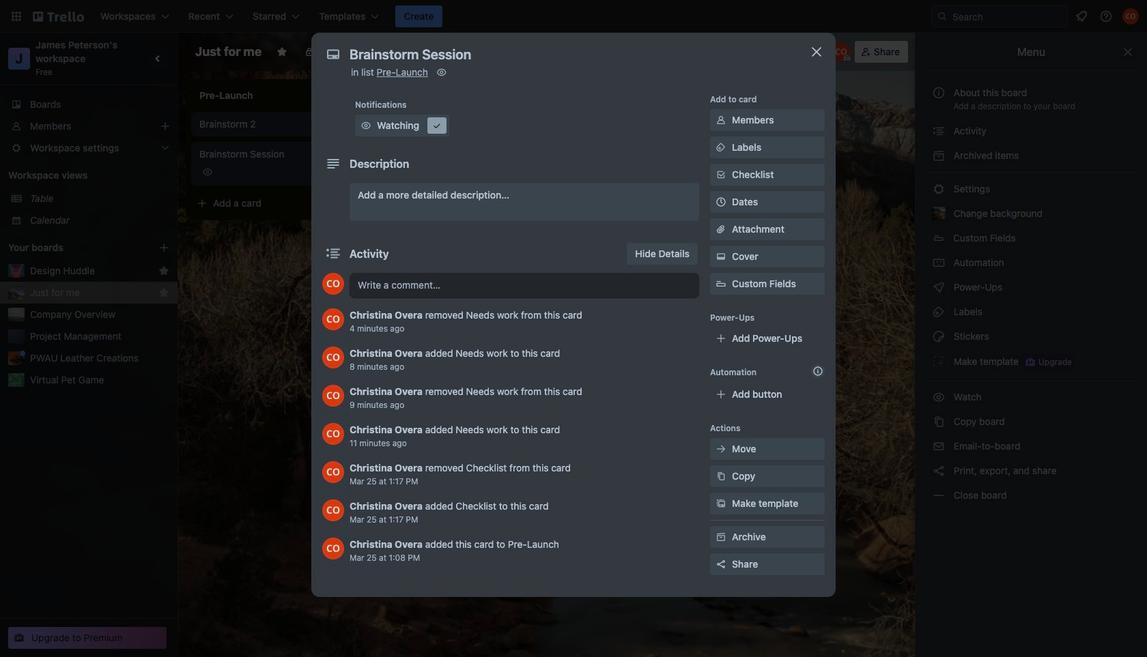 Task type: locate. For each thing, give the bounding box(es) containing it.
open information menu image
[[1100, 10, 1113, 23]]

1 vertical spatial starred icon image
[[158, 288, 169, 298]]

Search field
[[948, 7, 1067, 26]]

1 starred icon image from the top
[[158, 266, 169, 277]]

None text field
[[343, 42, 794, 67]]

0 vertical spatial starred icon image
[[158, 266, 169, 277]]

christina overa (christinaovera) image
[[832, 42, 851, 61], [322, 462, 344, 484]]

0 horizontal spatial christina overa (christinaovera) image
[[322, 462, 344, 484]]

1 horizontal spatial christina overa (christinaovera) image
[[832, 42, 851, 61]]

0 notifications image
[[1074, 8, 1090, 25]]

primary element
[[0, 0, 1147, 33]]

sm image
[[932, 124, 946, 138], [932, 149, 946, 163], [932, 281, 946, 294], [932, 330, 946, 344], [932, 354, 946, 368], [932, 391, 946, 404], [932, 415, 946, 429], [932, 440, 946, 453], [714, 443, 728, 456], [932, 464, 946, 478], [714, 497, 728, 511]]

customize views image
[[428, 45, 441, 59]]

create from template… image
[[350, 198, 361, 209]]

your boards with 6 items element
[[8, 240, 138, 256]]

starred icon image
[[158, 266, 169, 277], [158, 288, 169, 298]]

christina overa (christinaovera) image
[[1123, 8, 1139, 25], [322, 273, 344, 295], [322, 309, 344, 331], [322, 347, 344, 369], [322, 385, 344, 407], [322, 423, 344, 445], [322, 500, 344, 522], [322, 538, 344, 560]]

sm image
[[687, 41, 706, 60], [435, 66, 449, 79], [714, 113, 728, 127], [359, 119, 373, 132], [430, 119, 444, 132], [714, 141, 728, 154], [932, 182, 946, 196], [714, 250, 728, 264], [932, 256, 946, 270], [932, 305, 946, 319], [714, 470, 728, 484], [932, 489, 946, 503], [714, 531, 728, 544]]



Task type: vqa. For each thing, say whether or not it's contained in the screenshot.
Gary Orlando (garyorlando) image
no



Task type: describe. For each thing, give the bounding box(es) containing it.
star or unstar board image
[[277, 46, 288, 57]]

1 vertical spatial christina overa (christinaovera) image
[[322, 462, 344, 484]]

close dialog image
[[809, 44, 825, 60]]

Write a comment text field
[[350, 273, 699, 298]]

Board name text field
[[188, 41, 269, 63]]

0 vertical spatial christina overa (christinaovera) image
[[832, 42, 851, 61]]

2 starred icon image from the top
[[158, 288, 169, 298]]

search image
[[937, 11, 948, 22]]

add board image
[[158, 242, 169, 253]]



